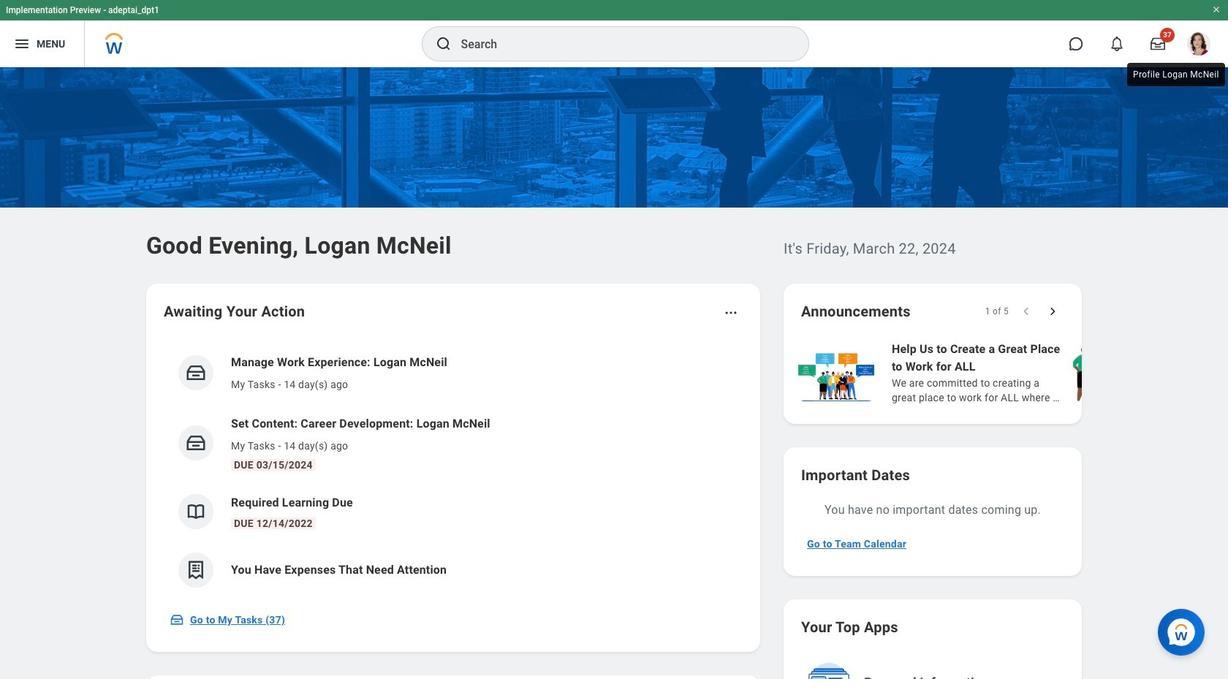 Task type: vqa. For each thing, say whether or not it's contained in the screenshot.
enter your comment text field
no



Task type: describe. For each thing, give the bounding box(es) containing it.
related actions image
[[724, 306, 739, 320]]

inbox large image
[[1151, 37, 1166, 51]]

1 horizontal spatial list
[[796, 339, 1229, 407]]

dashboard expenses image
[[185, 560, 207, 582]]

1 vertical spatial inbox image
[[185, 432, 207, 454]]

profile logan mcneil image
[[1188, 32, 1211, 59]]

0 vertical spatial inbox image
[[185, 362, 207, 384]]

0 horizontal spatial list
[[164, 342, 743, 600]]

close environment banner image
[[1213, 5, 1222, 14]]

chevron right small image
[[1046, 304, 1061, 319]]



Task type: locate. For each thing, give the bounding box(es) containing it.
notifications large image
[[1110, 37, 1125, 51]]

Search Workday  search field
[[461, 28, 779, 60]]

list
[[796, 339, 1229, 407], [164, 342, 743, 600]]

justify image
[[13, 35, 31, 53]]

tooltip
[[1125, 60, 1229, 89]]

status
[[986, 306, 1009, 317]]

search image
[[435, 35, 452, 53]]

book open image
[[185, 501, 207, 523]]

2 vertical spatial inbox image
[[170, 613, 184, 628]]

main content
[[0, 67, 1229, 680]]

chevron left small image
[[1020, 304, 1034, 319]]

inbox image
[[185, 362, 207, 384], [185, 432, 207, 454], [170, 613, 184, 628]]

banner
[[0, 0, 1229, 67]]



